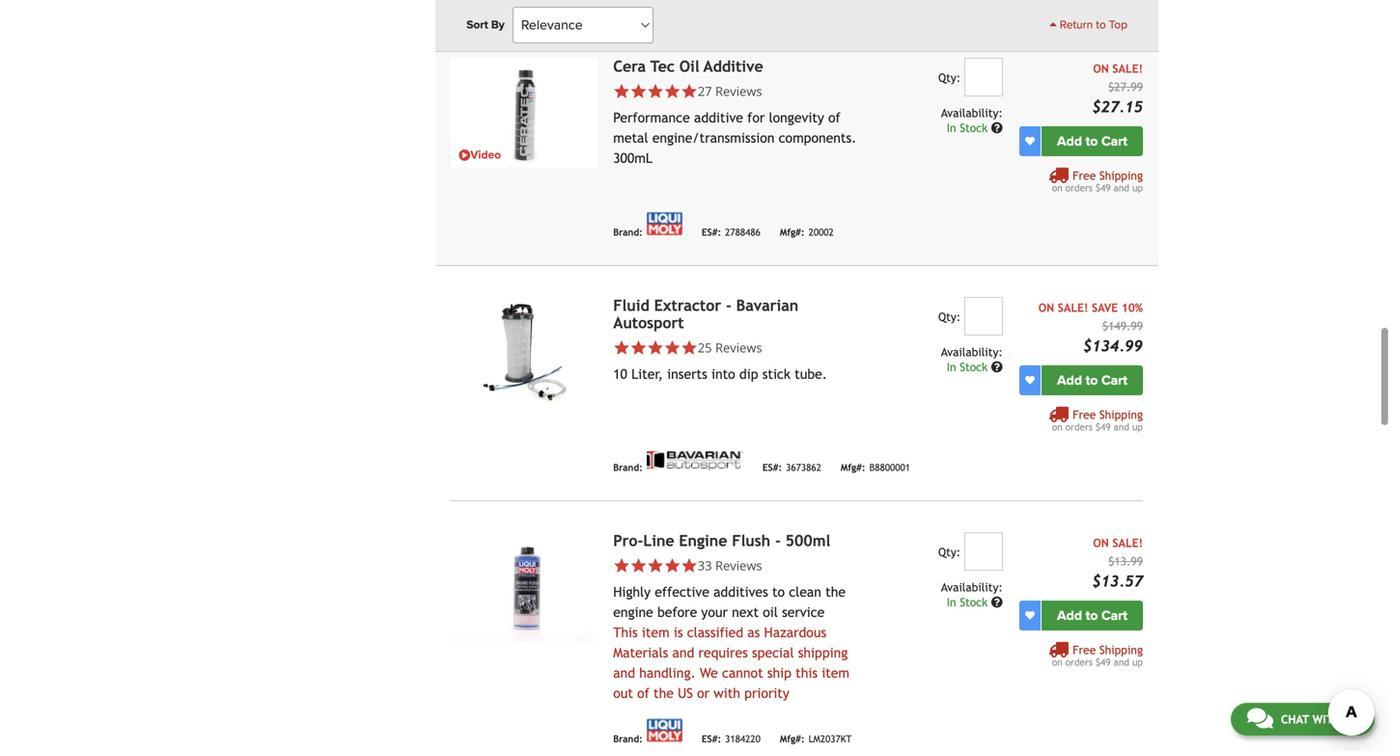 Task type: locate. For each thing, give the bounding box(es) containing it.
and down $134.99
[[1114, 422, 1129, 433]]

on for $13.57
[[1093, 537, 1109, 550]]

with inside highly effective additives to clean the engine before your next oil service this item is classified as hazardous materials and requires special shipping and handling. we cannot ship this item out of the us or with priority
[[714, 686, 740, 702]]

33 reviews link up additives
[[613, 558, 863, 575]]

this
[[796, 666, 818, 682]]

add to cart down $13.57
[[1057, 608, 1127, 625]]

1 vertical spatial es#:
[[762, 462, 782, 473]]

or
[[697, 686, 710, 702]]

2 27 reviews link from the left
[[698, 83, 762, 100]]

availability:
[[941, 106, 1003, 120], [941, 346, 1003, 359], [941, 581, 1003, 595]]

2 vertical spatial qty:
[[938, 546, 961, 560]]

question circle image for $27.15
[[991, 122, 1003, 134]]

reviews up the dip
[[715, 339, 762, 357]]

shipping down "$27.15"
[[1099, 169, 1143, 183]]

0 vertical spatial qty:
[[938, 71, 961, 85]]

add to cart
[[1057, 133, 1127, 150], [1057, 373, 1127, 389], [1057, 608, 1127, 625]]

$49 down "$27.15"
[[1096, 183, 1111, 194]]

with left us
[[1312, 713, 1341, 727]]

1 liqui-moly - corporate logo image from the top
[[647, 213, 682, 236]]

2 vertical spatial reviews
[[715, 558, 762, 575]]

2 vertical spatial cart
[[1101, 608, 1127, 625]]

to for $13.57
[[1086, 608, 1098, 625]]

1 up from the top
[[1132, 183, 1143, 194]]

2 free from the top
[[1073, 408, 1096, 422]]

cart for $27.15
[[1101, 133, 1127, 150]]

qty:
[[938, 71, 961, 85], [938, 311, 961, 324], [938, 546, 961, 560]]

cera tec oil additive link
[[613, 58, 763, 75]]

sale! inside on sale!                         save 10% $149.99 $134.99
[[1058, 301, 1088, 315]]

add to cart button down "$27.15"
[[1042, 127, 1143, 157]]

2 add to cart from the top
[[1057, 373, 1127, 389]]

in for $134.99
[[947, 361, 956, 374]]

additive
[[694, 110, 743, 126]]

to down $13.57
[[1086, 608, 1098, 625]]

1 vertical spatial brand:
[[613, 462, 643, 473]]

1 vertical spatial on
[[1038, 301, 1054, 315]]

1 free from the top
[[1073, 169, 1096, 183]]

stock
[[960, 121, 988, 135], [960, 361, 988, 374], [960, 596, 988, 610]]

on inside on sale!                         save 10% $149.99 $134.99
[[1038, 301, 1054, 315]]

add
[[1057, 133, 1082, 150], [1057, 373, 1082, 389], [1057, 608, 1082, 625]]

1 vertical spatial cart
[[1101, 373, 1127, 389]]

3 add to cart button from the top
[[1042, 602, 1143, 631]]

2 stock from the top
[[960, 361, 988, 374]]

free down $13.57
[[1073, 644, 1096, 658]]

oil
[[763, 605, 778, 621]]

the right clean
[[825, 585, 846, 601]]

1 shipping from the top
[[1099, 169, 1143, 183]]

cart for $13.57
[[1101, 608, 1127, 625]]

es#: left 2788486
[[702, 227, 721, 238]]

performance
[[613, 110, 690, 126]]

2 vertical spatial in
[[947, 596, 956, 610]]

2 add to wish list image from the top
[[1025, 376, 1035, 386]]

add to cart button down $134.99
[[1042, 366, 1143, 396]]

2 vertical spatial stock
[[960, 596, 988, 610]]

of inside the performance additive for longevity of metal engine/transmission components. 300ml
[[828, 110, 840, 126]]

cera
[[613, 58, 646, 75]]

3 brand: from the top
[[613, 734, 643, 745]]

up for $27.15
[[1132, 183, 1143, 194]]

item left the is
[[642, 626, 670, 641]]

ship
[[767, 666, 791, 682]]

1 vertical spatial in stock
[[947, 361, 991, 374]]

reviews
[[715, 83, 762, 100], [715, 339, 762, 357], [715, 558, 762, 575]]

3 stock from the top
[[960, 596, 988, 610]]

star image inside 25 reviews link
[[613, 340, 630, 357]]

on
[[1052, 183, 1062, 194], [1052, 422, 1062, 433], [1052, 658, 1062, 669]]

None number field
[[964, 58, 1003, 97], [964, 297, 1003, 336], [964, 533, 1003, 572], [964, 58, 1003, 97], [964, 297, 1003, 336], [964, 533, 1003, 572]]

2 vertical spatial in stock
[[947, 596, 991, 610]]

0 vertical spatial item
[[642, 626, 670, 641]]

free shipping on orders $49 and up down $13.57
[[1052, 644, 1143, 669]]

1 vertical spatial of
[[637, 686, 649, 702]]

reviews for flush
[[715, 558, 762, 575]]

mfg#: lm2037kt
[[780, 734, 852, 745]]

0 horizontal spatial with
[[714, 686, 740, 702]]

and down $13.57
[[1114, 658, 1129, 669]]

0 vertical spatial sale!
[[1112, 62, 1143, 75]]

1 horizontal spatial the
[[825, 585, 846, 601]]

orders
[[1065, 183, 1093, 194], [1065, 422, 1093, 433], [1065, 658, 1093, 669]]

3184220
[[725, 734, 761, 745]]

1 vertical spatial add
[[1057, 373, 1082, 389]]

2 $49 from the top
[[1096, 422, 1111, 433]]

item
[[642, 626, 670, 641], [822, 666, 849, 682]]

2 add to cart button from the top
[[1042, 366, 1143, 396]]

es#: left 3184220
[[702, 734, 721, 745]]

of
[[828, 110, 840, 126], [637, 686, 649, 702]]

1 vertical spatial question circle image
[[991, 597, 1003, 609]]

$27.15
[[1092, 98, 1143, 116]]

and
[[1114, 183, 1129, 194], [1114, 422, 1129, 433], [672, 646, 694, 661], [1114, 658, 1129, 669], [613, 666, 635, 682]]

- inside fluid extractor - bavarian autosport
[[726, 297, 732, 315]]

1 orders from the top
[[1065, 183, 1093, 194]]

cart down "$27.15"
[[1101, 133, 1127, 150]]

0 vertical spatial on
[[1093, 62, 1109, 75]]

3 shipping from the top
[[1099, 644, 1143, 658]]

3 up from the top
[[1132, 658, 1143, 669]]

2 vertical spatial free
[[1073, 644, 1096, 658]]

2 orders from the top
[[1065, 422, 1093, 433]]

chat with us
[[1281, 713, 1358, 727]]

2 shipping from the top
[[1099, 408, 1143, 422]]

into
[[711, 367, 735, 382]]

with right the or
[[714, 686, 740, 702]]

es#: 3184220
[[702, 734, 761, 745]]

0 vertical spatial shipping
[[1099, 169, 1143, 183]]

3 add to wish list image from the top
[[1025, 612, 1035, 621]]

on for $134.99
[[1038, 301, 1054, 315]]

1 in stock from the top
[[947, 121, 991, 135]]

2 vertical spatial shipping
[[1099, 644, 1143, 658]]

0 horizontal spatial -
[[726, 297, 732, 315]]

1 27 reviews link from the left
[[613, 83, 863, 100]]

3 qty: from the top
[[938, 546, 961, 560]]

$49
[[1096, 183, 1111, 194], [1096, 422, 1111, 433], [1096, 658, 1111, 669]]

engine
[[613, 605, 653, 621]]

0 vertical spatial cart
[[1101, 133, 1127, 150]]

0 vertical spatial with
[[714, 686, 740, 702]]

es#: for autosport
[[762, 462, 782, 473]]

and up out
[[613, 666, 635, 682]]

shipping down $13.57
[[1099, 644, 1143, 658]]

1 vertical spatial add to wish list image
[[1025, 376, 1035, 386]]

to down "$27.15"
[[1086, 133, 1098, 150]]

of up components.
[[828, 110, 840, 126]]

bavarian
[[736, 297, 799, 315]]

1 vertical spatial mfg#:
[[841, 462, 865, 473]]

reviews up additives
[[715, 558, 762, 575]]

0 vertical spatial add to cart button
[[1042, 127, 1143, 157]]

$49 for $134.99
[[1096, 422, 1111, 433]]

27 reviews
[[698, 83, 762, 100]]

2 brand: from the top
[[613, 462, 643, 473]]

sale! up $27.99
[[1112, 62, 1143, 75]]

to for 10%
[[1086, 373, 1098, 389]]

sale!
[[1112, 62, 1143, 75], [1058, 301, 1088, 315], [1112, 537, 1143, 550]]

add to cart down $134.99
[[1057, 373, 1127, 389]]

0 vertical spatial orders
[[1065, 183, 1093, 194]]

to up oil
[[772, 585, 785, 601]]

liqui-moly - corporate logo image down us
[[647, 720, 682, 743]]

1 add to cart from the top
[[1057, 133, 1127, 150]]

1 vertical spatial free shipping on orders $49 and up
[[1052, 408, 1143, 433]]

free shipping on orders $49 and up for $13.57
[[1052, 644, 1143, 669]]

up for $13.57
[[1132, 658, 1143, 669]]

1 vertical spatial shipping
[[1099, 408, 1143, 422]]

- right flush
[[775, 533, 781, 550]]

1 in from the top
[[947, 121, 956, 135]]

on
[[1093, 62, 1109, 75], [1038, 301, 1054, 315], [1093, 537, 1109, 550]]

on inside on sale! $27.99 $27.15
[[1093, 62, 1109, 75]]

free down $134.99
[[1073, 408, 1096, 422]]

2 vertical spatial es#:
[[702, 734, 721, 745]]

availability: for $134.99
[[941, 346, 1003, 359]]

0 horizontal spatial of
[[637, 686, 649, 702]]

up down $134.99
[[1132, 422, 1143, 433]]

1 vertical spatial $49
[[1096, 422, 1111, 433]]

2 in from the top
[[947, 361, 956, 374]]

shipping down $134.99
[[1099, 408, 1143, 422]]

2 vertical spatial add
[[1057, 608, 1082, 625]]

3 add from the top
[[1057, 608, 1082, 625]]

cart down $134.99
[[1101, 373, 1127, 389]]

caret up image
[[1049, 18, 1057, 30]]

-
[[726, 297, 732, 315], [775, 533, 781, 550]]

2 vertical spatial add to wish list image
[[1025, 612, 1035, 621]]

free shipping on orders $49 and up down $134.99
[[1052, 408, 1143, 433]]

es#3673862 - b8800001 - fluid extractor - bavarian autosport - 10 liter, inserts into dip stick tube. - bav auto tools - audi bmw volkswagen mercedes benz mini porsche image
[[451, 297, 598, 408]]

0 vertical spatial of
[[828, 110, 840, 126]]

$149.99
[[1102, 320, 1143, 333]]

3 in from the top
[[947, 596, 956, 610]]

25 reviews link up the into
[[698, 339, 762, 357]]

for
[[747, 110, 765, 126]]

pro-line engine flush - 500ml link
[[613, 533, 830, 550]]

on for $27.15
[[1052, 183, 1062, 194]]

1 reviews from the top
[[715, 83, 762, 100]]

on up $13.99
[[1093, 537, 1109, 550]]

item down shipping
[[822, 666, 849, 682]]

2 vertical spatial add to cart button
[[1042, 602, 1143, 631]]

2 vertical spatial up
[[1132, 658, 1143, 669]]

es#: left 3673862
[[762, 462, 782, 473]]

0 vertical spatial add to wish list image
[[1025, 137, 1035, 146]]

2 vertical spatial mfg#:
[[780, 734, 805, 745]]

of right out
[[637, 686, 649, 702]]

1 stock from the top
[[960, 121, 988, 135]]

3 $49 from the top
[[1096, 658, 1111, 669]]

1 vertical spatial qty:
[[938, 311, 961, 324]]

free down "$27.15"
[[1073, 169, 1096, 183]]

1 qty: from the top
[[938, 71, 961, 85]]

3 on from the top
[[1052, 658, 1062, 669]]

on up $27.99
[[1093, 62, 1109, 75]]

3 availability: from the top
[[941, 581, 1003, 595]]

on inside the 'on sale! $13.99 $13.57'
[[1093, 537, 1109, 550]]

free shipping on orders $49 and up
[[1052, 169, 1143, 194], [1052, 408, 1143, 433], [1052, 644, 1143, 669]]

star image
[[647, 83, 664, 100], [681, 83, 698, 100], [630, 340, 647, 357], [647, 340, 664, 357], [664, 340, 681, 357], [681, 340, 698, 357], [613, 558, 630, 575], [630, 558, 647, 575], [647, 558, 664, 575], [681, 558, 698, 575]]

2 on from the top
[[1052, 422, 1062, 433]]

add to wish list image
[[1025, 137, 1035, 146], [1025, 376, 1035, 386], [1025, 612, 1035, 621]]

3 reviews from the top
[[715, 558, 762, 575]]

star image
[[613, 83, 630, 100], [630, 83, 647, 100], [664, 83, 681, 100], [613, 340, 630, 357], [664, 558, 681, 575]]

0 horizontal spatial item
[[642, 626, 670, 641]]

1 add from the top
[[1057, 133, 1082, 150]]

stock for $13.57
[[960, 596, 988, 610]]

1 vertical spatial add to cart
[[1057, 373, 1127, 389]]

brand: up fluid
[[613, 227, 643, 238]]

in stock
[[947, 121, 991, 135], [947, 361, 991, 374], [947, 596, 991, 610]]

25 reviews link up the dip
[[613, 339, 863, 357]]

1 vertical spatial reviews
[[715, 339, 762, 357]]

question circle image
[[991, 122, 1003, 134], [991, 597, 1003, 609]]

1 horizontal spatial of
[[828, 110, 840, 126]]

hazardous
[[764, 626, 826, 641]]

1 question circle image from the top
[[991, 122, 1003, 134]]

2 liqui-moly - corporate logo image from the top
[[647, 720, 682, 743]]

0 vertical spatial availability:
[[941, 106, 1003, 120]]

2 question circle image from the top
[[991, 597, 1003, 609]]

brand: for -
[[613, 734, 643, 745]]

return
[[1060, 18, 1093, 32]]

mfg#: left 20002
[[780, 227, 805, 238]]

fluid extractor - bavarian autosport link
[[613, 297, 799, 332]]

oil
[[679, 58, 699, 75]]

2 qty: from the top
[[938, 311, 961, 324]]

up
[[1132, 183, 1143, 194], [1132, 422, 1143, 433], [1132, 658, 1143, 669]]

1 $49 from the top
[[1096, 183, 1111, 194]]

pro-line engine flush - 500ml
[[613, 533, 830, 550]]

liqui-moly - corporate logo image
[[647, 213, 682, 236], [647, 720, 682, 743]]

line
[[643, 533, 674, 550]]

1 vertical spatial add to cart button
[[1042, 366, 1143, 396]]

we
[[700, 666, 718, 682]]

add to wish list image for $13.57
[[1025, 612, 1035, 621]]

clean
[[789, 585, 821, 601]]

brand: for autosport
[[613, 462, 643, 473]]

cart down $13.57
[[1101, 608, 1127, 625]]

0 vertical spatial -
[[726, 297, 732, 315]]

sale! inside on sale! $27.99 $27.15
[[1112, 62, 1143, 75]]

1 add to wish list image from the top
[[1025, 137, 1035, 146]]

1 vertical spatial orders
[[1065, 422, 1093, 433]]

classified
[[687, 626, 743, 641]]

2 vertical spatial orders
[[1065, 658, 1093, 669]]

1 availability: from the top
[[941, 106, 1003, 120]]

10 liter, inserts into dip stick tube.
[[613, 367, 827, 382]]

to for $27.15
[[1086, 133, 1098, 150]]

2 vertical spatial availability:
[[941, 581, 1003, 595]]

1 vertical spatial liqui-moly - corporate logo image
[[647, 720, 682, 743]]

3 in stock from the top
[[947, 596, 991, 610]]

2 vertical spatial free shipping on orders $49 and up
[[1052, 644, 1143, 669]]

1 add to cart button from the top
[[1042, 127, 1143, 157]]

es#:
[[702, 227, 721, 238], [762, 462, 782, 473], [702, 734, 721, 745]]

2 cart from the top
[[1101, 373, 1127, 389]]

0 vertical spatial up
[[1132, 183, 1143, 194]]

extractor
[[654, 297, 721, 315]]

0 vertical spatial free shipping on orders $49 and up
[[1052, 169, 1143, 194]]

$134.99
[[1083, 338, 1143, 355]]

3 orders from the top
[[1065, 658, 1093, 669]]

with
[[714, 686, 740, 702], [1312, 713, 1341, 727]]

2 availability: from the top
[[941, 346, 1003, 359]]

2 free shipping on orders $49 and up from the top
[[1052, 408, 1143, 433]]

1 vertical spatial item
[[822, 666, 849, 682]]

free shipping on orders $49 and up for $27.15
[[1052, 169, 1143, 194]]

sale! up $13.99
[[1112, 537, 1143, 550]]

liqui-moly - corporate logo image left the es#: 2788486
[[647, 213, 682, 236]]

3 free shipping on orders $49 and up from the top
[[1052, 644, 1143, 669]]

0 vertical spatial question circle image
[[991, 122, 1003, 134]]

0 vertical spatial liqui-moly - corporate logo image
[[647, 213, 682, 236]]

25 reviews
[[698, 339, 762, 357]]

1 horizontal spatial with
[[1312, 713, 1341, 727]]

2 vertical spatial sale!
[[1112, 537, 1143, 550]]

0 vertical spatial in
[[947, 121, 956, 135]]

free
[[1073, 169, 1096, 183], [1073, 408, 1096, 422], [1073, 644, 1096, 658]]

1 vertical spatial on
[[1052, 422, 1062, 433]]

0 vertical spatial stock
[[960, 121, 988, 135]]

2 up from the top
[[1132, 422, 1143, 433]]

1 vertical spatial availability:
[[941, 346, 1003, 359]]

3 cart from the top
[[1101, 608, 1127, 625]]

free shipping on orders $49 and up down "$27.15"
[[1052, 169, 1143, 194]]

requires
[[698, 646, 748, 661]]

and for $27.15
[[1114, 183, 1129, 194]]

1 vertical spatial up
[[1132, 422, 1143, 433]]

2 vertical spatial on
[[1093, 537, 1109, 550]]

1 vertical spatial -
[[775, 533, 781, 550]]

sale! left save
[[1058, 301, 1088, 315]]

fluid
[[613, 297, 649, 315]]

add to cart down "$27.15"
[[1057, 133, 1127, 150]]

0 vertical spatial $49
[[1096, 183, 1111, 194]]

0 vertical spatial brand:
[[613, 227, 643, 238]]

1 on from the top
[[1052, 183, 1062, 194]]

of inside highly effective additives to clean the engine before your next oil service this item is classified as hazardous materials and requires special shipping and handling. we cannot ship this item out of the us or with priority
[[637, 686, 649, 702]]

orders down "$27.15"
[[1065, 183, 1093, 194]]

- left the bavarian
[[726, 297, 732, 315]]

and down the is
[[672, 646, 694, 661]]

highly
[[613, 585, 651, 601]]

1 vertical spatial sale!
[[1058, 301, 1088, 315]]

reviews down additive
[[715, 83, 762, 100]]

2 reviews from the top
[[715, 339, 762, 357]]

add to cart button down $13.57
[[1042, 602, 1143, 631]]

mfg#:
[[780, 227, 805, 238], [841, 462, 865, 473], [780, 734, 805, 745]]

the down the handling.
[[654, 686, 674, 702]]

3 free from the top
[[1073, 644, 1096, 658]]

1 vertical spatial with
[[1312, 713, 1341, 727]]

mfg#: left lm2037kt
[[780, 734, 805, 745]]

comments image
[[1247, 708, 1273, 731]]

$49 down $134.99
[[1096, 422, 1111, 433]]

25
[[698, 339, 712, 357]]

orders down $13.57
[[1065, 658, 1093, 669]]

2 add from the top
[[1057, 373, 1082, 389]]

$49 down $13.57
[[1096, 658, 1111, 669]]

1 free shipping on orders $49 and up from the top
[[1052, 169, 1143, 194]]

reviews for additive
[[715, 83, 762, 100]]

3 add to cart from the top
[[1057, 608, 1127, 625]]

0 vertical spatial on
[[1052, 183, 1062, 194]]

$49 for $13.57
[[1096, 658, 1111, 669]]

cart for $134.99
[[1101, 373, 1127, 389]]

on left save
[[1038, 301, 1054, 315]]

add to cart button for $134.99
[[1042, 366, 1143, 396]]

sort by
[[466, 18, 505, 32]]

cera tec oil additive
[[613, 58, 763, 75]]

add to wish list image for $134.99
[[1025, 376, 1035, 386]]

engine
[[679, 533, 727, 550]]

in stock for $134.99
[[947, 361, 991, 374]]

1 vertical spatial the
[[654, 686, 674, 702]]

up down "$27.15"
[[1132, 183, 1143, 194]]

1 horizontal spatial item
[[822, 666, 849, 682]]

qty: for $27.15
[[938, 71, 961, 85]]

1 vertical spatial stock
[[960, 361, 988, 374]]

brand: left the bav auto tools - corporate logo
[[613, 462, 643, 473]]

add to cart for $13.57
[[1057, 608, 1127, 625]]

0 vertical spatial reviews
[[715, 83, 762, 100]]

materials
[[613, 646, 668, 661]]

and down "$27.15"
[[1114, 183, 1129, 194]]

0 vertical spatial free
[[1073, 169, 1096, 183]]

0 vertical spatial in stock
[[947, 121, 991, 135]]

2 vertical spatial $49
[[1096, 658, 1111, 669]]

performance additive for longevity of metal engine/transmission components. 300ml
[[613, 110, 857, 166]]

orders down $134.99
[[1065, 422, 1093, 433]]

0 vertical spatial es#:
[[702, 227, 721, 238]]

0 vertical spatial the
[[825, 585, 846, 601]]

add to cart button
[[1042, 127, 1143, 157], [1042, 366, 1143, 396], [1042, 602, 1143, 631]]

1 vertical spatial in
[[947, 361, 956, 374]]

sale! inside the 'on sale! $13.99 $13.57'
[[1112, 537, 1143, 550]]

2 vertical spatial brand:
[[613, 734, 643, 745]]

1 cart from the top
[[1101, 133, 1127, 150]]

the
[[825, 585, 846, 601], [654, 686, 674, 702]]

0 vertical spatial add to cart
[[1057, 133, 1127, 150]]

0 vertical spatial add
[[1057, 133, 1082, 150]]

3673862
[[786, 462, 821, 473]]

brand: down out
[[613, 734, 643, 745]]

2 in stock from the top
[[947, 361, 991, 374]]

2 vertical spatial on
[[1052, 658, 1062, 669]]

2 vertical spatial add to cart
[[1057, 608, 1127, 625]]

to down $134.99
[[1086, 373, 1098, 389]]

sale! for $27.15
[[1112, 62, 1143, 75]]

add for $134.99
[[1057, 373, 1082, 389]]

2 33 reviews link from the left
[[698, 558, 762, 575]]

33 reviews link down pro-line engine flush - 500ml
[[698, 558, 762, 575]]

up down $13.57
[[1132, 658, 1143, 669]]

27 reviews link
[[613, 83, 863, 100], [698, 83, 762, 100]]

qty: for $134.99
[[938, 311, 961, 324]]

mfg#: left b8800001
[[841, 462, 865, 473]]

shipping
[[798, 646, 848, 661]]

1 vertical spatial free
[[1073, 408, 1096, 422]]



Task type: describe. For each thing, give the bounding box(es) containing it.
es#: 3673862
[[762, 462, 821, 473]]

up for $134.99
[[1132, 422, 1143, 433]]

on sale! $27.99 $27.15
[[1092, 62, 1143, 116]]

save
[[1092, 301, 1118, 315]]

flush
[[732, 533, 770, 550]]

33 reviews
[[698, 558, 762, 575]]

engine/transmission
[[652, 130, 775, 146]]

shipping for $27.15
[[1099, 169, 1143, 183]]

$13.99
[[1108, 555, 1143, 569]]

es#: for -
[[702, 734, 721, 745]]

$27.99
[[1108, 80, 1143, 94]]

free for $27.15
[[1073, 169, 1096, 183]]

is
[[674, 626, 683, 641]]

cannot
[[722, 666, 763, 682]]

as
[[747, 626, 760, 641]]

500ml
[[785, 533, 830, 550]]

priority
[[744, 686, 789, 702]]

free shipping on orders $49 and up for $134.99
[[1052, 408, 1143, 433]]

orders for $134.99
[[1065, 422, 1093, 433]]

to inside highly effective additives to clean the engine before your next oil service this item is classified as hazardous materials and requires special shipping and handling. we cannot ship this item out of the us or with priority
[[772, 585, 785, 601]]

out
[[613, 686, 633, 702]]

top
[[1109, 18, 1127, 32]]

qty: for $13.57
[[938, 546, 961, 560]]

b8800001
[[869, 462, 910, 473]]

pro-
[[613, 533, 643, 550]]

dip
[[739, 367, 758, 382]]

add to cart for $27.15
[[1057, 133, 1127, 150]]

300ml
[[613, 151, 652, 166]]

effective
[[655, 585, 709, 601]]

highly effective additives to clean the engine before your next oil service this item is classified as hazardous materials and requires special shipping and handling. we cannot ship this item out of the us or with priority
[[613, 585, 849, 702]]

availability: for $27.15
[[941, 106, 1003, 120]]

add to cart for $134.99
[[1057, 373, 1127, 389]]

stock for $27.15
[[960, 121, 988, 135]]

on sale!                         save 10% $149.99 $134.99
[[1038, 301, 1143, 355]]

and for $13.57
[[1114, 658, 1129, 669]]

0 vertical spatial mfg#:
[[780, 227, 805, 238]]

lm2037kt
[[809, 734, 852, 745]]

sale! for $13.57
[[1112, 537, 1143, 550]]

27
[[698, 83, 712, 100]]

tec
[[650, 58, 675, 75]]

on for $134.99
[[1052, 422, 1062, 433]]

in stock for $27.15
[[947, 121, 991, 135]]

liter,
[[631, 367, 663, 382]]

$13.57
[[1092, 573, 1143, 591]]

metal
[[613, 130, 648, 146]]

free for $13.57
[[1073, 644, 1096, 658]]

in for $27.15
[[947, 121, 956, 135]]

next
[[732, 605, 759, 621]]

mfg#: for -
[[780, 734, 805, 745]]

add to cart button for $27.15
[[1042, 127, 1143, 157]]

2788486
[[725, 227, 761, 238]]

1 horizontal spatial -
[[775, 533, 781, 550]]

1 brand: from the top
[[613, 227, 643, 238]]

question circle image for $13.57
[[991, 597, 1003, 609]]

free for $134.99
[[1073, 408, 1096, 422]]

fluid extractor - bavarian autosport
[[613, 297, 799, 332]]

1 33 reviews link from the left
[[613, 558, 863, 575]]

shipping for $134.99
[[1099, 408, 1143, 422]]

return to top
[[1057, 18, 1127, 32]]

additive
[[704, 58, 763, 75]]

this
[[613, 626, 638, 641]]

shipping for $13.57
[[1099, 644, 1143, 658]]

mfg#: 20002
[[780, 227, 834, 238]]

before
[[657, 605, 697, 621]]

your
[[701, 605, 728, 621]]

1 25 reviews link from the left
[[613, 339, 863, 357]]

on for $13.57
[[1052, 658, 1062, 669]]

on sale! $13.99 $13.57
[[1092, 537, 1143, 591]]

es#: 2788486
[[702, 227, 761, 238]]

on for $27.15
[[1093, 62, 1109, 75]]

autosport
[[613, 314, 684, 332]]

add to cart button for $13.57
[[1042, 602, 1143, 631]]

and for $134.99
[[1114, 422, 1129, 433]]

orders for $13.57
[[1065, 658, 1093, 669]]

mfg#: b8800001
[[841, 462, 910, 473]]

es#2788486 - 20002 - cera tec oil additive - performance additive for longevity of metal engine/transmission components. 300ml - liqui-moly - audi bmw volkswagen mercedes benz mini porsche image
[[451, 58, 598, 168]]

handling.
[[639, 666, 696, 682]]

bav auto tools - corporate logo image
[[647, 452, 743, 471]]

add to wish list image for $27.15
[[1025, 137, 1035, 146]]

us
[[678, 686, 693, 702]]

return to top link
[[1049, 16, 1127, 34]]

in for $13.57
[[947, 596, 956, 610]]

special
[[752, 646, 794, 661]]

question circle image
[[991, 362, 1003, 373]]

add for $13.57
[[1057, 608, 1082, 625]]

stock for $134.99
[[960, 361, 988, 374]]

inserts
[[667, 367, 707, 382]]

by
[[491, 18, 505, 32]]

add for $27.15
[[1057, 133, 1082, 150]]

liqui-moly - corporate logo image for tec
[[647, 213, 682, 236]]

chat
[[1281, 713, 1309, 727]]

liqui-moly - corporate logo image for line
[[647, 720, 682, 743]]

orders for $27.15
[[1065, 183, 1093, 194]]

10%
[[1121, 301, 1143, 315]]

us
[[1344, 713, 1358, 727]]

20002
[[809, 227, 834, 238]]

longevity
[[769, 110, 824, 126]]

10
[[613, 367, 627, 382]]

sort
[[466, 18, 488, 32]]

es#3184220 - lm2037kt - pro-line engine flush - 500ml  - highly effective additives to clean the engine before your next oil service - liqui-moly - audi bmw volkswagen mercedes benz mini porsche image
[[451, 533, 598, 643]]

to left "top"
[[1096, 18, 1106, 32]]

$49 for $27.15
[[1096, 183, 1111, 194]]

2 25 reviews link from the left
[[698, 339, 762, 357]]

additives
[[713, 585, 768, 601]]

stick
[[762, 367, 791, 382]]

chat with us link
[[1231, 704, 1375, 737]]

mfg#: for autosport
[[841, 462, 865, 473]]

service
[[782, 605, 825, 621]]

components.
[[779, 130, 857, 146]]

in stock for $13.57
[[947, 596, 991, 610]]

reviews for bavarian
[[715, 339, 762, 357]]

tube.
[[795, 367, 827, 382]]

sale! for $134.99
[[1058, 301, 1088, 315]]

availability: for $13.57
[[941, 581, 1003, 595]]

0 horizontal spatial the
[[654, 686, 674, 702]]



Task type: vqa. For each thing, say whether or not it's contained in the screenshot.
first Delete IMAGE from the bottom
no



